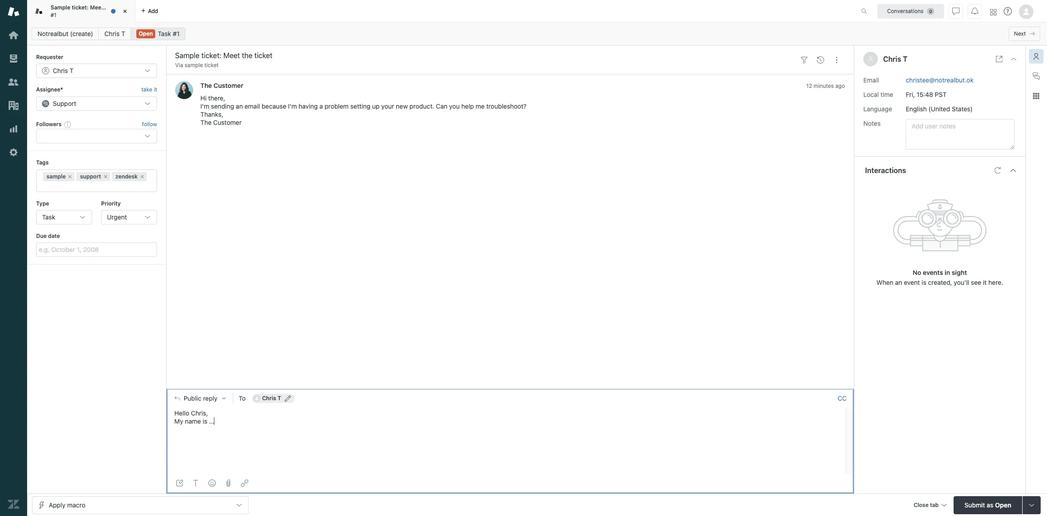 Task type: describe. For each thing, give the bounding box(es) containing it.
hello chris, my name is ...
[[174, 410, 214, 426]]

english (united states)
[[906, 105, 973, 113]]

ticket inside sample ticket: meet the ticket #1
[[115, 4, 130, 11]]

tags
[[36, 159, 49, 166]]

task button
[[36, 210, 92, 225]]

thanks,
[[200, 111, 223, 118]]

product.
[[410, 103, 434, 110]]

in
[[945, 269, 950, 276]]

macro
[[67, 502, 85, 509]]

urgent button
[[101, 210, 157, 225]]

help
[[461, 103, 474, 110]]

conversations button
[[877, 4, 944, 18]]

hi there, i'm sending an email because i'm having a problem setting up your new product. can you help me troubleshoot? thanks, the customer
[[200, 95, 527, 127]]

no events in sight when an event is created, you'll see it here.
[[877, 269, 1003, 286]]

15:48
[[917, 91, 933, 98]]

edit user image
[[285, 396, 291, 402]]

hi
[[200, 95, 207, 102]]

add attachment image
[[225, 480, 232, 487]]

sample
[[51, 4, 70, 11]]

12
[[806, 83, 812, 90]]

next button
[[1009, 27, 1040, 41]]

follow button
[[142, 120, 157, 129]]

avatar image
[[175, 81, 193, 99]]

chris t inside requester element
[[53, 67, 74, 75]]

a
[[319, 103, 323, 110]]

reply
[[203, 396, 217, 403]]

assignee*
[[36, 86, 63, 93]]

zendesk image
[[8, 499, 19, 511]]

email
[[245, 103, 260, 110]]

see
[[971, 279, 981, 286]]

0 horizontal spatial sample
[[46, 173, 66, 180]]

take
[[141, 86, 152, 93]]

filter image
[[801, 56, 808, 64]]

having
[[299, 103, 318, 110]]

1 the from the top
[[200, 82, 212, 90]]

draft mode image
[[176, 480, 183, 487]]

followers element
[[36, 129, 157, 144]]

info on adding followers image
[[64, 121, 71, 128]]

events
[[923, 269, 943, 276]]

chris up time
[[883, 55, 901, 63]]

priority
[[101, 200, 121, 207]]

requester
[[36, 54, 63, 60]]

Public reply composer text field
[[171, 409, 843, 428]]

remove image for zendesk
[[139, 174, 145, 179]]

remove image for support
[[103, 174, 108, 179]]

sending
[[211, 103, 234, 110]]

chris t link
[[99, 28, 131, 40]]

time
[[881, 91, 893, 98]]

ticket:
[[72, 4, 89, 11]]

next
[[1014, 30, 1026, 37]]

views image
[[8, 53, 19, 65]]

minutes
[[814, 83, 834, 90]]

meet
[[90, 4, 103, 11]]

chris t inside secondary element
[[104, 30, 125, 37]]

task for task
[[42, 213, 55, 221]]

format text image
[[192, 480, 199, 487]]

apply macro
[[49, 502, 85, 509]]

you'll
[[954, 279, 969, 286]]

12 minutes ago
[[806, 83, 845, 90]]

when
[[877, 279, 893, 286]]

via
[[175, 62, 183, 69]]

interactions
[[865, 166, 906, 174]]

(create)
[[70, 30, 93, 37]]

christee@notrealbut.ok
[[906, 76, 974, 84]]

tab containing sample ticket: meet the ticket
[[27, 0, 135, 23]]

...
[[209, 418, 214, 426]]

(united
[[929, 105, 950, 113]]

sample ticket: meet the ticket #1
[[51, 4, 130, 18]]

submit
[[965, 502, 985, 509]]

customer context image
[[1033, 53, 1040, 60]]

local
[[863, 91, 879, 98]]

t inside secondary element
[[121, 30, 125, 37]]

displays possible ticket submission types image
[[1028, 502, 1035, 509]]

me
[[476, 103, 485, 110]]

up
[[372, 103, 380, 110]]

setting
[[350, 103, 370, 110]]

assignee* element
[[36, 96, 157, 111]]

ago
[[835, 83, 845, 90]]

apps image
[[1033, 93, 1040, 100]]

Due date field
[[36, 243, 157, 257]]

cc
[[838, 395, 847, 403]]

as
[[987, 502, 993, 509]]

reporting image
[[8, 123, 19, 135]]

sight
[[952, 269, 967, 276]]

no
[[913, 269, 921, 276]]

take it
[[141, 86, 157, 93]]

tab
[[930, 502, 939, 509]]

due date
[[36, 233, 60, 240]]

task #1
[[158, 30, 180, 37]]

2 i'm from the left
[[288, 103, 297, 110]]

hide composer image
[[506, 386, 514, 393]]

0 vertical spatial customer
[[214, 82, 243, 90]]

1 horizontal spatial open
[[995, 502, 1011, 509]]

is inside hello chris, my name is ...
[[203, 418, 207, 426]]

can
[[436, 103, 447, 110]]

zendesk products image
[[990, 9, 997, 15]]

chris t up time
[[883, 55, 908, 63]]

an inside hi there, i'm sending an email because i'm having a problem setting up your new product. can you help me troubleshoot? thanks, the customer
[[236, 103, 243, 110]]

due
[[36, 233, 47, 240]]



Task type: locate. For each thing, give the bounding box(es) containing it.
open inside secondary element
[[139, 30, 153, 37]]

is right event
[[922, 279, 926, 286]]

0 horizontal spatial it
[[154, 86, 157, 93]]

view more details image
[[996, 56, 1003, 63]]

is inside no events in sight when an event is created, you'll see it here.
[[922, 279, 926, 286]]

the inside hi there, i'm sending an email because i'm having a problem setting up your new product. can you help me troubleshoot? thanks, the customer
[[200, 119, 212, 127]]

t
[[121, 30, 125, 37], [903, 55, 908, 63], [70, 67, 74, 75], [278, 396, 281, 402]]

get started image
[[8, 29, 19, 41]]

remove image right support
[[103, 174, 108, 179]]

1 remove image from the left
[[103, 174, 108, 179]]

english
[[906, 105, 927, 113]]

0 horizontal spatial an
[[236, 103, 243, 110]]

remove image
[[103, 174, 108, 179], [139, 174, 145, 179]]

close tab
[[914, 502, 939, 509]]

fri, 15:48 pst
[[906, 91, 947, 98]]

0 horizontal spatial task
[[42, 213, 55, 221]]

it right the 'see'
[[983, 279, 987, 286]]

1 vertical spatial it
[[983, 279, 987, 286]]

0 vertical spatial is
[[922, 279, 926, 286]]

close
[[914, 502, 929, 509]]

customer
[[214, 82, 243, 90], [213, 119, 242, 127]]

button displays agent's chat status as invisible. image
[[952, 7, 960, 15]]

customers image
[[8, 76, 19, 88]]

zendesk support image
[[8, 6, 19, 18]]

i'm
[[200, 103, 209, 110], [288, 103, 297, 110]]

1 horizontal spatial #1
[[173, 30, 180, 37]]

the up hi
[[200, 82, 212, 90]]

1 horizontal spatial remove image
[[139, 174, 145, 179]]

it
[[154, 86, 157, 93], [983, 279, 987, 286]]

chris,
[[191, 410, 208, 418]]

chris t
[[104, 30, 125, 37], [883, 55, 908, 63], [53, 67, 74, 75], [262, 396, 281, 402]]

add link (cmd k) image
[[241, 480, 248, 487]]

user image
[[868, 56, 873, 62], [869, 57, 872, 62]]

0 vertical spatial it
[[154, 86, 157, 93]]

#1 inside secondary element
[[173, 30, 180, 37]]

language
[[863, 105, 892, 113]]

pst
[[935, 91, 947, 98]]

close image right the
[[121, 7, 130, 16]]

conversations
[[887, 7, 924, 14]]

submit as open
[[965, 502, 1011, 509]]

add button
[[135, 0, 164, 22]]

1 horizontal spatial an
[[895, 279, 902, 286]]

requester element
[[36, 64, 157, 78]]

task down "add"
[[158, 30, 171, 37]]

1 i'm from the left
[[200, 103, 209, 110]]

customer up there, at the left top of page
[[214, 82, 243, 90]]

chris down the
[[104, 30, 120, 37]]

an left event
[[895, 279, 902, 286]]

1 vertical spatial sample
[[46, 173, 66, 180]]

chris t down requester
[[53, 67, 74, 75]]

0 horizontal spatial i'm
[[200, 103, 209, 110]]

insert emojis image
[[209, 480, 216, 487]]

email
[[863, 76, 879, 84]]

followers
[[36, 121, 61, 128]]

you
[[449, 103, 460, 110]]

close image
[[121, 7, 130, 16], [1010, 56, 1017, 63]]

event
[[904, 279, 920, 286]]

support
[[80, 173, 101, 180]]

chris t down the
[[104, 30, 125, 37]]

0 horizontal spatial close image
[[121, 7, 130, 16]]

task
[[158, 30, 171, 37], [42, 213, 55, 221]]

1 vertical spatial an
[[895, 279, 902, 286]]

chris inside secondary element
[[104, 30, 120, 37]]

0 vertical spatial the
[[200, 82, 212, 90]]

#1 down sample
[[51, 12, 56, 18]]

follow
[[142, 121, 157, 128]]

christee@notrealbut.ok image
[[253, 396, 260, 403]]

an
[[236, 103, 243, 110], [895, 279, 902, 286]]

chris down requester
[[53, 67, 68, 75]]

open right as
[[995, 502, 1011, 509]]

secondary element
[[27, 25, 1047, 43]]

1 vertical spatial ticket
[[204, 62, 219, 69]]

problem
[[325, 103, 349, 110]]

fri,
[[906, 91, 915, 98]]

tabs tab list
[[27, 0, 852, 23]]

date
[[48, 233, 60, 240]]

1 horizontal spatial close image
[[1010, 56, 1017, 63]]

0 vertical spatial ticket
[[115, 4, 130, 11]]

0 horizontal spatial #1
[[51, 12, 56, 18]]

1 horizontal spatial it
[[983, 279, 987, 286]]

customer down 'sending'
[[213, 119, 242, 127]]

troubleshoot?
[[486, 103, 527, 110]]

public reply
[[184, 396, 217, 403]]

0 vertical spatial sample
[[185, 62, 203, 69]]

remove image right zendesk
[[139, 174, 145, 179]]

0 vertical spatial #1
[[51, 12, 56, 18]]

notrealbut (create) button
[[32, 28, 99, 40]]

0 vertical spatial task
[[158, 30, 171, 37]]

0 horizontal spatial remove image
[[103, 174, 108, 179]]

chris right christee@notrealbut.ok image
[[262, 396, 276, 402]]

1 vertical spatial the
[[200, 119, 212, 127]]

1 vertical spatial close image
[[1010, 56, 1017, 63]]

apply
[[49, 502, 65, 509]]

type
[[36, 200, 49, 207]]

there,
[[208, 95, 225, 102]]

public
[[184, 396, 201, 403]]

close image inside tab
[[121, 7, 130, 16]]

add
[[148, 7, 158, 14]]

an inside no events in sight when an event is created, you'll see it here.
[[895, 279, 902, 286]]

0 horizontal spatial open
[[139, 30, 153, 37]]

1 vertical spatial #1
[[173, 30, 180, 37]]

get help image
[[1004, 7, 1012, 15]]

admin image
[[8, 147, 19, 158]]

because
[[262, 103, 286, 110]]

your
[[381, 103, 394, 110]]

ticket actions image
[[833, 56, 840, 64]]

chris t right christee@notrealbut.ok image
[[262, 396, 281, 402]]

zendesk
[[115, 173, 138, 180]]

created,
[[928, 279, 952, 286]]

#1 inside sample ticket: meet the ticket #1
[[51, 12, 56, 18]]

1 vertical spatial is
[[203, 418, 207, 426]]

notes
[[863, 119, 881, 127]]

the down thanks,
[[200, 119, 212, 127]]

new
[[396, 103, 408, 110]]

ticket right the
[[115, 4, 130, 11]]

0 vertical spatial close image
[[121, 7, 130, 16]]

customer inside hi there, i'm sending an email because i'm having a problem setting up your new product. can you help me troubleshoot? thanks, the customer
[[213, 119, 242, 127]]

1 horizontal spatial task
[[158, 30, 171, 37]]

close tab button
[[910, 497, 950, 516]]

organizations image
[[8, 100, 19, 111]]

0 horizontal spatial ticket
[[115, 4, 130, 11]]

to
[[239, 395, 246, 403]]

the customer link
[[200, 82, 243, 90]]

urgent
[[107, 213, 127, 221]]

notifications image
[[971, 7, 978, 15]]

main element
[[0, 0, 27, 517]]

is left ...
[[203, 418, 207, 426]]

tab
[[27, 0, 135, 23]]

sample left remove icon
[[46, 173, 66, 180]]

task for task #1
[[158, 30, 171, 37]]

cc button
[[838, 395, 847, 403]]

it right take
[[154, 86, 157, 93]]

is
[[922, 279, 926, 286], [203, 418, 207, 426]]

1 horizontal spatial i'm
[[288, 103, 297, 110]]

0 horizontal spatial is
[[203, 418, 207, 426]]

hello
[[174, 410, 189, 418]]

1 horizontal spatial ticket
[[204, 62, 219, 69]]

it inside take it button
[[154, 86, 157, 93]]

Subject field
[[173, 50, 794, 61]]

1 vertical spatial open
[[995, 502, 1011, 509]]

i'm left having
[[288, 103, 297, 110]]

the customer
[[200, 82, 243, 90]]

support
[[53, 100, 76, 107]]

2 remove image from the left
[[139, 174, 145, 179]]

here.
[[988, 279, 1003, 286]]

open left task #1
[[139, 30, 153, 37]]

1 horizontal spatial is
[[922, 279, 926, 286]]

it inside no events in sight when an event is created, you'll see it here.
[[983, 279, 987, 286]]

task down the type
[[42, 213, 55, 221]]

1 vertical spatial task
[[42, 213, 55, 221]]

the
[[105, 4, 113, 11]]

#1 up via
[[173, 30, 180, 37]]

task inside popup button
[[42, 213, 55, 221]]

take it button
[[141, 85, 157, 95]]

name
[[185, 418, 201, 426]]

1 vertical spatial customer
[[213, 119, 242, 127]]

my
[[174, 418, 183, 426]]

0 vertical spatial open
[[139, 30, 153, 37]]

task inside secondary element
[[158, 30, 171, 37]]

2 the from the top
[[200, 119, 212, 127]]

events image
[[817, 56, 824, 64]]

chris
[[104, 30, 120, 37], [883, 55, 901, 63], [53, 67, 68, 75], [262, 396, 276, 402]]

an left email
[[236, 103, 243, 110]]

remove image
[[67, 174, 73, 179]]

Add user notes text field
[[906, 119, 1015, 150]]

states)
[[952, 105, 973, 113]]

notrealbut (create)
[[37, 30, 93, 37]]

0 vertical spatial an
[[236, 103, 243, 110]]

sample
[[185, 62, 203, 69], [46, 173, 66, 180]]

public reply button
[[167, 390, 233, 409]]

via sample ticket
[[175, 62, 219, 69]]

the
[[200, 82, 212, 90], [200, 119, 212, 127]]

notrealbut
[[37, 30, 68, 37]]

1 horizontal spatial sample
[[185, 62, 203, 69]]

#1
[[51, 12, 56, 18], [173, 30, 180, 37]]

i'm down hi
[[200, 103, 209, 110]]

ticket up the customer link
[[204, 62, 219, 69]]

close image right view more details image
[[1010, 56, 1017, 63]]

12 minutes ago text field
[[806, 83, 845, 90]]

sample right via
[[185, 62, 203, 69]]

chris inside requester element
[[53, 67, 68, 75]]



Task type: vqa. For each thing, say whether or not it's contained in the screenshot.
T within the Secondary element
yes



